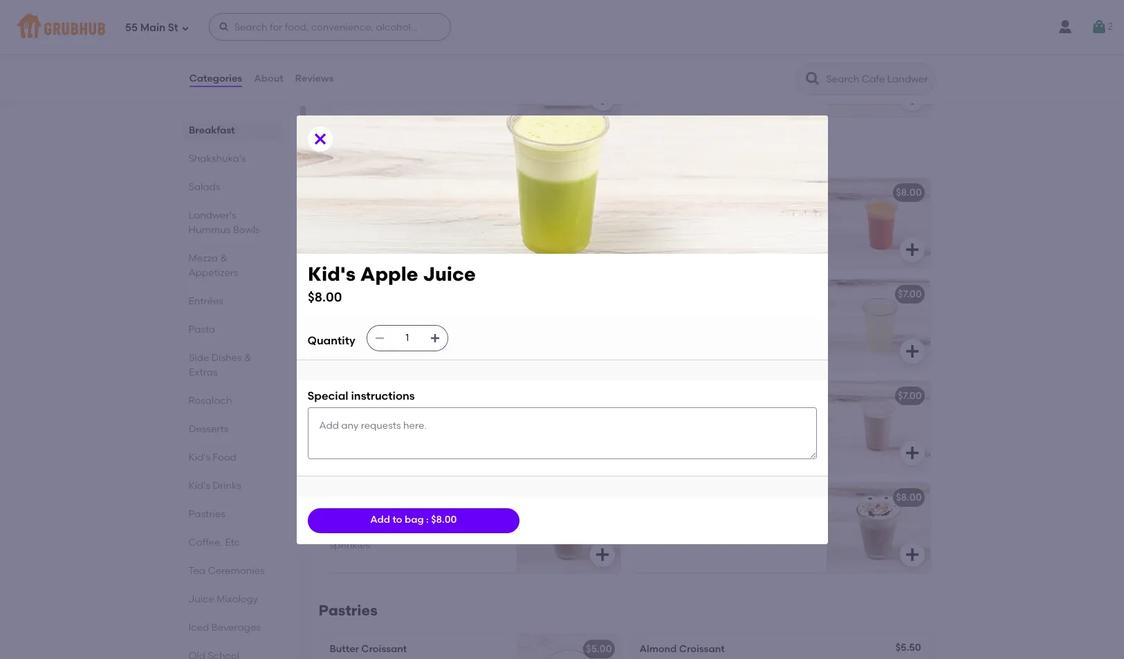 Task type: vqa. For each thing, say whether or not it's contained in the screenshot.
topmost GNARLIC
no



Task type: describe. For each thing, give the bounding box(es) containing it.
1 choco- from the left
[[367, 492, 403, 504]]

svg image inside 2 button
[[1092, 19, 1108, 35]]

tea ceremonies
[[189, 566, 265, 577]]

$8.00 for nutella choco-chino
[[586, 492, 612, 504]]

of
[[351, 69, 361, 81]]

ceremonies
[[208, 566, 265, 577]]

vegetables
[[363, 69, 415, 81]]

with inside fried halloumi cheese served with a side of vegetables
[[469, 55, 489, 67]]

1 chino from the left
[[403, 492, 431, 504]]

coffee, etc
[[189, 537, 240, 549]]

to
[[393, 515, 403, 526]]

salads tab
[[189, 180, 275, 195]]

orange
[[355, 187, 391, 199]]

mezza & appetizers tab
[[189, 251, 275, 280]]

kid's drinks tab
[[189, 479, 275, 494]]

search icon image
[[805, 71, 821, 87]]

:
[[426, 515, 429, 526]]

about button
[[253, 54, 284, 104]]

drinks inside tab
[[213, 480, 241, 492]]

kid's orange juice image
[[517, 178, 621, 268]]

butter
[[330, 644, 359, 656]]

svg image for kid's lemonade image
[[904, 343, 921, 360]]

nutella choco-chino image
[[517, 483, 621, 573]]

sticks
[[400, 35, 428, 47]]

kid's apple juice button
[[322, 280, 621, 370]]

served
[[434, 55, 467, 67]]

juice for kid's apple juice
[[386, 289, 412, 300]]

kid's left orange
[[330, 187, 353, 199]]

pastries inside tab
[[189, 509, 226, 521]]

iced
[[189, 622, 209, 634]]

breakfast tab
[[189, 123, 275, 138]]

tea
[[189, 566, 206, 577]]

quantity
[[308, 334, 356, 347]]

1 vertical spatial pastries
[[319, 602, 378, 620]]

choco-chino
[[640, 492, 704, 504]]

salads
[[189, 181, 220, 193]]

2 choco- from the left
[[640, 492, 676, 504]]

iced beverages tab
[[189, 621, 275, 635]]

extras
[[189, 367, 217, 379]]

ice cream (2 scoops) image
[[827, 26, 931, 116]]

almond croissant
[[640, 644, 725, 656]]

Input item quantity number field
[[392, 326, 423, 351]]

$5.50
[[896, 642, 922, 654]]

55
[[125, 21, 138, 34]]

landwer's hummus bowls tab
[[189, 208, 275, 237]]

halloumi
[[355, 35, 398, 47]]

0 vertical spatial kid's drinks
[[319, 145, 405, 163]]

appetizers
[[189, 267, 239, 279]]

kid's orange juice
[[330, 187, 420, 199]]

sprinkles
[[330, 540, 370, 552]]

desserts
[[189, 424, 228, 435]]

hummus
[[189, 224, 231, 236]]

marshmallows,
[[330, 526, 401, 538]]

svg image inside main navigation navigation
[[181, 24, 189, 32]]

2 chino from the left
[[676, 492, 704, 504]]

kid's carrot juice
[[640, 187, 725, 199]]

landwer's
[[189, 210, 236, 221]]

add
[[370, 515, 390, 526]]

kid's down the kid's food
[[189, 480, 210, 492]]

juice for kid's carrot juice
[[699, 187, 725, 199]]

main navigation navigation
[[0, 0, 1125, 54]]

main
[[140, 21, 165, 34]]

entrées tab
[[189, 294, 275, 309]]

$8.00 inside the kid's apple juice $8.00
[[308, 289, 342, 305]]

& inside mezza & appetizers
[[220, 253, 228, 264]]

svg image for choco chino image
[[904, 547, 921, 563]]

breakfast
[[189, 125, 235, 136]]

cheese
[[398, 55, 432, 67]]

kid's halloumi sticks image
[[517, 26, 621, 116]]

whipped
[[403, 526, 444, 538]]

mezza & appetizers
[[189, 253, 239, 279]]

reviews
[[295, 73, 334, 84]]

kid's drinks inside tab
[[189, 480, 241, 492]]

carrot
[[665, 187, 697, 199]]

fried
[[330, 55, 353, 67]]

pasta tab
[[189, 323, 275, 337]]

svg image for ice cream (2 scoops) image
[[904, 90, 921, 107]]

svg image for kid's halloumi sticks 'image'
[[594, 90, 611, 107]]

add to bag : $8.00
[[370, 515, 457, 526]]

milk
[[355, 390, 374, 402]]

croissant for butter croissant
[[362, 644, 407, 656]]

juice mixology
[[189, 594, 258, 606]]

kid's carrot juice image
[[827, 178, 931, 268]]

bag
[[405, 515, 424, 526]]

kid's halloumi sticks
[[330, 35, 428, 47]]

kid's milk
[[330, 390, 374, 402]]

$8.00 for kid's orange juice
[[586, 187, 612, 199]]

almond
[[640, 644, 677, 656]]

food
[[213, 452, 237, 464]]

juice for kid's orange juice
[[394, 187, 420, 199]]

categories
[[189, 73, 242, 84]]

& inside side dishes & extras
[[244, 352, 251, 364]]

Special instructions text field
[[308, 408, 817, 459]]



Task type: locate. For each thing, give the bounding box(es) containing it.
Search Cafe Landwer search field
[[825, 73, 931, 86]]

drinks down food
[[213, 480, 241, 492]]

tab
[[189, 649, 275, 660]]

pastries up butter
[[319, 602, 378, 620]]

apple for kid's apple juice $8.00
[[360, 262, 418, 286]]

kid's lemonade image
[[827, 280, 931, 370]]

pastries tab
[[189, 507, 275, 522]]

0 vertical spatial $7.00 button
[[632, 280, 931, 370]]

kid's up kid's orange juice
[[319, 145, 355, 163]]

kid's chocolate milk image
[[827, 381, 931, 471]]

$8.00 for kid's carrot juice
[[896, 187, 922, 199]]

2 $7.00 button from the top
[[632, 381, 931, 471]]

kid's drinks
[[319, 145, 405, 163], [189, 480, 241, 492]]

nutella inside the mixed nutella with milk, marshmallows, whipped cream and sprinkles
[[360, 512, 394, 524]]

butter croissant image
[[517, 635, 621, 660]]

apple inside the kid's apple juice $8.00
[[360, 262, 418, 286]]

& right dishes
[[244, 352, 251, 364]]

0 vertical spatial $7.00
[[898, 289, 922, 300]]

side dishes & extras
[[189, 352, 251, 379]]

special
[[308, 390, 349, 403]]

reviews button
[[295, 54, 335, 104]]

1 horizontal spatial pastries
[[319, 602, 378, 620]]

apple for kid's apple juice
[[355, 289, 384, 300]]

shakshuka's
[[189, 153, 246, 165]]

tea ceremonies tab
[[189, 564, 275, 579]]

juice
[[394, 187, 420, 199], [699, 187, 725, 199], [423, 262, 476, 286], [386, 289, 412, 300], [189, 594, 214, 606]]

svg image for kid's milk image on the bottom
[[594, 445, 611, 462]]

pasta
[[189, 324, 215, 336]]

kid's apple juice
[[330, 289, 412, 300]]

2 button
[[1092, 15, 1114, 39]]

kid's food
[[189, 452, 237, 464]]

croissant
[[362, 644, 407, 656], [680, 644, 725, 656]]

1 horizontal spatial chino
[[676, 492, 704, 504]]

svg image for kid's carrot juice image
[[904, 242, 921, 258]]

kid's milk image
[[517, 381, 621, 471]]

0 horizontal spatial &
[[220, 253, 228, 264]]

0 vertical spatial with
[[469, 55, 489, 67]]

nutella
[[330, 492, 365, 504], [360, 512, 394, 524]]

0 horizontal spatial kid's drinks
[[189, 480, 241, 492]]

1 vertical spatial nutella
[[360, 512, 394, 524]]

nutella up mixed
[[330, 492, 365, 504]]

1 croissant from the left
[[362, 644, 407, 656]]

entrées
[[189, 296, 224, 307]]

kid's inside the kid's apple juice $8.00
[[308, 262, 355, 286]]

dishes
[[211, 352, 242, 364]]

etc
[[225, 537, 240, 549]]

0 vertical spatial apple
[[360, 262, 418, 286]]

$8.00 for choco-chino
[[896, 492, 922, 504]]

& up appetizers
[[220, 253, 228, 264]]

iced beverages
[[189, 622, 261, 634]]

nutella choco-chino
[[330, 492, 431, 504]]

0 horizontal spatial croissant
[[362, 644, 407, 656]]

side dishes & extras tab
[[189, 351, 275, 380]]

kid's apple juice $8.00
[[308, 262, 476, 305]]

0 horizontal spatial with
[[396, 512, 416, 524]]

1 horizontal spatial kid's drinks
[[319, 145, 405, 163]]

1 horizontal spatial drinks
[[358, 145, 405, 163]]

$5.00
[[586, 644, 612, 656]]

with left the :
[[396, 512, 416, 524]]

with inside the mixed nutella with milk, marshmallows, whipped cream and sprinkles
[[396, 512, 416, 524]]

pastries
[[189, 509, 226, 521], [319, 602, 378, 620]]

1 $7.00 from the top
[[898, 289, 922, 300]]

juice for kid's apple juice $8.00
[[423, 262, 476, 286]]

1 vertical spatial $7.00 button
[[632, 381, 931, 471]]

1 horizontal spatial choco-
[[640, 492, 676, 504]]

kid's left carrot
[[640, 187, 663, 199]]

kid's
[[330, 35, 353, 47], [319, 145, 355, 163], [330, 187, 353, 199], [640, 187, 663, 199], [308, 262, 355, 286], [330, 289, 353, 300], [330, 390, 353, 402], [189, 452, 210, 464], [189, 480, 210, 492]]

1 horizontal spatial with
[[469, 55, 489, 67]]

0 horizontal spatial choco-
[[367, 492, 403, 504]]

1 vertical spatial with
[[396, 512, 416, 524]]

nutella up marshmallows,
[[360, 512, 394, 524]]

juice inside button
[[386, 289, 412, 300]]

kid's drinks down the kid's food
[[189, 480, 241, 492]]

kid's food tab
[[189, 451, 275, 465]]

mixed
[[330, 512, 358, 524]]

shakshuka's tab
[[189, 152, 275, 166]]

special instructions
[[308, 390, 415, 403]]

rosalach
[[189, 395, 232, 407]]

kid's drinks up orange
[[319, 145, 405, 163]]

bowls
[[233, 224, 260, 236]]

coffee,
[[189, 537, 223, 549]]

&
[[220, 253, 228, 264], [244, 352, 251, 364]]

0 vertical spatial drinks
[[358, 145, 405, 163]]

instructions
[[351, 390, 415, 403]]

categories button
[[189, 54, 243, 104]]

0 horizontal spatial pastries
[[189, 509, 226, 521]]

cream
[[446, 526, 477, 538]]

croissant right butter
[[362, 644, 407, 656]]

2
[[1108, 21, 1114, 32]]

side
[[330, 69, 349, 81]]

halloumi
[[356, 55, 396, 67]]

0 horizontal spatial drinks
[[213, 480, 241, 492]]

st
[[168, 21, 178, 34]]

55 main st
[[125, 21, 178, 34]]

0 vertical spatial &
[[220, 253, 228, 264]]

0 vertical spatial nutella
[[330, 492, 365, 504]]

1 horizontal spatial &
[[244, 352, 251, 364]]

pastries up coffee,
[[189, 509, 226, 521]]

coffee, etc tab
[[189, 536, 275, 550]]

side
[[189, 352, 209, 364]]

milk,
[[418, 512, 440, 524]]

juice mixology tab
[[189, 593, 275, 607]]

apple up quantity
[[355, 289, 384, 300]]

mixology
[[217, 594, 258, 606]]

1 vertical spatial $7.00
[[898, 390, 922, 402]]

apple inside button
[[355, 289, 384, 300]]

apple up kid's apple juice
[[360, 262, 418, 286]]

with left a at the left of page
[[469, 55, 489, 67]]

1 horizontal spatial croissant
[[680, 644, 725, 656]]

1 vertical spatial &
[[244, 352, 251, 364]]

and
[[479, 526, 498, 538]]

$7.00 button
[[632, 280, 931, 370], [632, 381, 931, 471]]

rosalach tab
[[189, 394, 275, 408]]

butter croissant
[[330, 644, 407, 656]]

mixed nutella with milk, marshmallows, whipped cream and sprinkles
[[330, 512, 498, 552]]

croissant right almond
[[680, 644, 725, 656]]

2 $7.00 from the top
[[898, 390, 922, 402]]

kid's apple juice image
[[517, 280, 621, 370]]

with
[[469, 55, 489, 67], [396, 512, 416, 524]]

chino
[[403, 492, 431, 504], [676, 492, 704, 504]]

beverages
[[212, 622, 261, 634]]

2 croissant from the left
[[680, 644, 725, 656]]

a
[[491, 55, 498, 67]]

1 vertical spatial kid's drinks
[[189, 480, 241, 492]]

kid's milk button
[[322, 381, 621, 471]]

1 vertical spatial drinks
[[213, 480, 241, 492]]

mezza
[[189, 253, 218, 264]]

drinks
[[358, 145, 405, 163], [213, 480, 241, 492]]

svg image
[[181, 24, 189, 32], [594, 90, 611, 107], [904, 90, 921, 107], [904, 242, 921, 258], [374, 333, 385, 344], [430, 333, 441, 344], [904, 343, 921, 360], [594, 445, 611, 462], [904, 547, 921, 563]]

$7.00 for kid's milk
[[898, 390, 922, 402]]

svg image
[[1092, 19, 1108, 35], [218, 21, 230, 33], [312, 130, 328, 147], [594, 242, 611, 258], [904, 445, 921, 462], [594, 547, 611, 563]]

1 vertical spatial apple
[[355, 289, 384, 300]]

$7.00 button for kid's apple juice
[[632, 280, 931, 370]]

about
[[254, 73, 284, 84]]

kid's up kid's apple juice
[[308, 262, 355, 286]]

kid's left food
[[189, 452, 210, 464]]

drinks up kid's orange juice
[[358, 145, 405, 163]]

$7.00
[[898, 289, 922, 300], [898, 390, 922, 402]]

$7.00 for kid's apple juice
[[898, 289, 922, 300]]

landwer's hummus bowls
[[189, 210, 260, 236]]

desserts tab
[[189, 422, 275, 437]]

1 $7.00 button from the top
[[632, 280, 931, 370]]

kid's up "fried"
[[330, 35, 353, 47]]

juice inside 'tab'
[[189, 594, 214, 606]]

0 vertical spatial pastries
[[189, 509, 226, 521]]

0 horizontal spatial chino
[[403, 492, 431, 504]]

choco chino image
[[827, 483, 931, 573]]

$7.00 button for kid's milk
[[632, 381, 931, 471]]

kid's left milk
[[330, 390, 353, 402]]

fried halloumi cheese served with a side of vegetables
[[330, 55, 498, 81]]

juice inside the kid's apple juice $8.00
[[423, 262, 476, 286]]

kid's up quantity
[[330, 289, 353, 300]]

croissant for almond croissant
[[680, 644, 725, 656]]

apple
[[360, 262, 418, 286], [355, 289, 384, 300]]

choco-
[[367, 492, 403, 504], [640, 492, 676, 504]]



